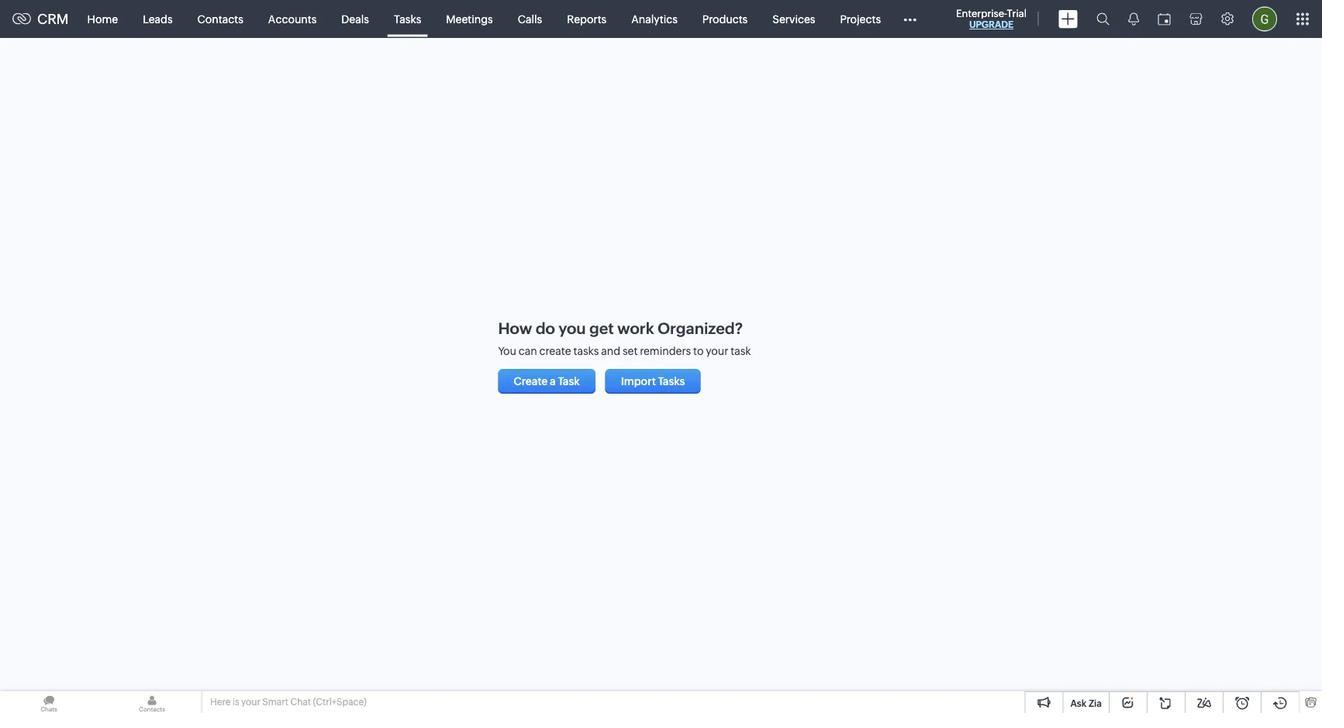 Task type: locate. For each thing, give the bounding box(es) containing it.
create a task link
[[499, 369, 606, 394]]

how
[[499, 320, 532, 338]]

enterprise-trial upgrade
[[957, 7, 1027, 30]]

your right is
[[241, 698, 261, 708]]

0 vertical spatial your
[[706, 345, 729, 358]]

do
[[536, 320, 555, 338]]

tasks link
[[382, 0, 434, 38]]

work
[[618, 320, 655, 338]]

tasks
[[394, 13, 422, 25], [658, 376, 685, 388]]

your
[[706, 345, 729, 358], [241, 698, 261, 708]]

create a task button
[[499, 369, 596, 394]]

zia
[[1089, 699, 1103, 709]]

contacts
[[198, 13, 244, 25]]

tasks inside button
[[658, 376, 685, 388]]

here
[[210, 698, 231, 708]]

1 vertical spatial tasks
[[658, 376, 685, 388]]

home link
[[75, 0, 130, 38]]

contacts image
[[103, 692, 201, 714]]

tasks right "deals"
[[394, 13, 422, 25]]

1 vertical spatial your
[[241, 698, 261, 708]]

analytics link
[[619, 0, 690, 38]]

task
[[558, 376, 580, 388]]

(ctrl+space)
[[313, 698, 367, 708]]

1 horizontal spatial tasks
[[658, 376, 685, 388]]

signals element
[[1120, 0, 1149, 38]]

organized?
[[658, 320, 743, 338]]

create menu element
[[1050, 0, 1088, 38]]

0 horizontal spatial tasks
[[394, 13, 422, 25]]

you
[[559, 320, 586, 338]]

Other Modules field
[[894, 7, 927, 31]]

tasks down reminders
[[658, 376, 685, 388]]

contacts link
[[185, 0, 256, 38]]

smart
[[263, 698, 289, 708]]

1 horizontal spatial your
[[706, 345, 729, 358]]

home
[[87, 13, 118, 25]]

chat
[[291, 698, 311, 708]]

to
[[694, 345, 704, 358]]

projects
[[841, 13, 881, 25]]

create
[[514, 376, 548, 388]]

chats image
[[0, 692, 98, 714]]

projects link
[[828, 0, 894, 38]]

0 vertical spatial tasks
[[394, 13, 422, 25]]

upgrade
[[970, 19, 1014, 30]]

crm
[[37, 11, 69, 27]]

calls
[[518, 13, 543, 25]]

here is your smart chat (ctrl+space)
[[210, 698, 367, 708]]

deals
[[342, 13, 369, 25]]

deals link
[[329, 0, 382, 38]]

services link
[[761, 0, 828, 38]]

how do you get work organized? you can create tasks and set reminders to your task
[[499, 320, 752, 358]]

tasks
[[574, 345, 599, 358]]

task
[[731, 345, 752, 358]]

your right to
[[706, 345, 729, 358]]

ask
[[1071, 699, 1087, 709]]

set
[[623, 345, 638, 358]]

crm link
[[12, 11, 69, 27]]



Task type: vqa. For each thing, say whether or not it's contained in the screenshot.
Latest Email Status
no



Task type: describe. For each thing, give the bounding box(es) containing it.
import
[[621, 376, 656, 388]]

can
[[519, 345, 538, 358]]

import tasks link
[[606, 369, 709, 394]]

reports link
[[555, 0, 619, 38]]

services
[[773, 13, 816, 25]]

search element
[[1088, 0, 1120, 38]]

leads link
[[130, 0, 185, 38]]

analytics
[[632, 13, 678, 25]]

profile element
[[1244, 0, 1287, 38]]

search image
[[1097, 12, 1110, 26]]

reports
[[567, 13, 607, 25]]

ask zia
[[1071, 699, 1103, 709]]

signals image
[[1129, 12, 1140, 26]]

create
[[540, 345, 572, 358]]

and
[[602, 345, 621, 358]]

enterprise-
[[957, 7, 1008, 19]]

is
[[233, 698, 239, 708]]

create menu image
[[1059, 10, 1079, 28]]

0 horizontal spatial your
[[241, 698, 261, 708]]

trial
[[1008, 7, 1027, 19]]

products link
[[690, 0, 761, 38]]

profile image
[[1253, 7, 1278, 31]]

calls link
[[506, 0, 555, 38]]

meetings
[[446, 13, 493, 25]]

import tasks button
[[606, 369, 701, 394]]

your inside how do you get work organized? you can create tasks and set reminders to your task
[[706, 345, 729, 358]]

calendar image
[[1158, 13, 1172, 25]]

accounts
[[268, 13, 317, 25]]

create a task
[[514, 376, 580, 388]]

products
[[703, 13, 748, 25]]

import tasks
[[621, 376, 685, 388]]

reminders
[[640, 345, 692, 358]]

leads
[[143, 13, 173, 25]]

a
[[550, 376, 556, 388]]

accounts link
[[256, 0, 329, 38]]

get
[[590, 320, 614, 338]]

you
[[499, 345, 517, 358]]

meetings link
[[434, 0, 506, 38]]



